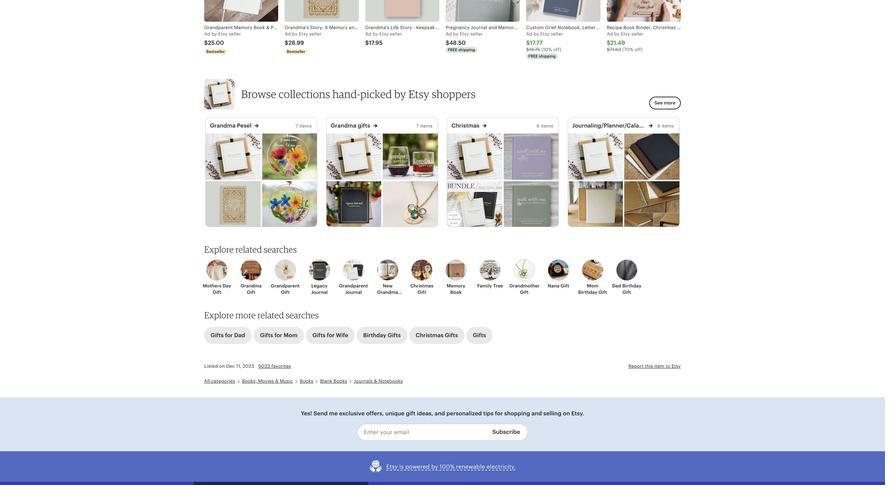 Task type: vqa. For each thing, say whether or not it's contained in the screenshot.


Task type: describe. For each thing, give the bounding box(es) containing it.
renewable
[[456, 464, 485, 471]]

gifts for dad link
[[204, 327, 252, 344]]

25.00
[[208, 40, 224, 46]]

more for explore
[[236, 310, 256, 321]]

a d b y etsy seller $ 17.95
[[365, 31, 402, 46]]

christmas gifts for mom personalized birthday gift daughter, gift for her birthday gift for woman gift for grandma from kids gift for mother image
[[262, 133, 317, 180]]

etsy.
[[572, 411, 584, 417]]

17.77
[[530, 40, 543, 46]]

gifts for dad
[[211, 332, 245, 339]]

0 horizontal spatial mom
[[284, 332, 298, 339]]

for for dad
[[225, 332, 233, 339]]

day
[[223, 283, 231, 289]]

christmas gift for bff birthday flower suncatcher gift for best friend female personalized engraved custom text, distance gifts flowers image
[[262, 182, 317, 228]]

books,
[[242, 379, 257, 384]]

0 vertical spatial on
[[219, 364, 225, 369]]

christmas gift
[[411, 283, 434, 295]]

report this item to etsy link
[[629, 364, 681, 369]]

gift
[[406, 411, 416, 417]]

christmas gifts link
[[409, 327, 465, 344]]

$ for 21.49
[[607, 40, 611, 46]]

a d b y etsy seller $ 25.00 bestseller
[[204, 31, 241, 54]]

d for 28.99
[[288, 31, 291, 37]]

mothers day gift
[[203, 283, 231, 295]]

6 items for christmas
[[537, 123, 553, 129]]

legacy
[[311, 283, 328, 289]]

shipping inside the a d b y etsy seller $ 17.77 $ 19.75 (10% off) free shipping
[[539, 54, 556, 58]]

electricity.
[[487, 464, 516, 471]]

tips
[[483, 411, 494, 417]]

71.63
[[610, 47, 621, 52]]

$ for 25.00
[[204, 40, 208, 46]]

item
[[655, 364, 665, 369]]

tree
[[493, 283, 503, 289]]

dec
[[226, 364, 235, 369]]

blank
[[320, 379, 332, 384]]

christmas gift link
[[407, 260, 437, 296]]

nana gift
[[548, 283, 569, 289]]

journals & notebooks link
[[354, 379, 403, 384]]

memory book link
[[441, 260, 471, 296]]

grandma gifts
[[331, 122, 370, 129]]

etsy right to
[[672, 364, 681, 369]]

legacy journal: grandparent journal and memory book | mother's day gift for mom or wife | new grandmother gift | family tree book image for christmas
[[447, 133, 502, 180]]

grandma for gift
[[241, 283, 262, 289]]

explore more related searches
[[204, 310, 319, 321]]

21.49
[[611, 40, 625, 46]]

journals
[[354, 379, 373, 384]]

b for 17.77
[[534, 31, 537, 37]]

book
[[451, 290, 462, 295]]

seller for 21.49
[[632, 31, 644, 37]]

grandma's life story - keepsake memory journal to celebrate and preserve grandma's life and legacy – a perfect gift for grandma! image
[[365, 0, 439, 22]]

(70%
[[623, 47, 634, 52]]

explore related searches
[[204, 244, 297, 255]]

off) for 21.49
[[635, 47, 643, 52]]

gift inside 'grandmother gift'
[[520, 290, 529, 295]]

seller for 17.95
[[390, 31, 402, 37]]

pesel
[[237, 122, 252, 129]]

hand-
[[333, 87, 360, 101]]

explore for explore related searches
[[204, 244, 234, 255]]

free inside a d b y etsy seller $ 48.50 free shipping
[[448, 48, 458, 52]]

etsy for 17.95
[[379, 31, 389, 37]]

new
[[383, 283, 393, 289]]

y for 25.00
[[215, 31, 217, 37]]

custom grief notebook, letters to my dad, dad remembrance gift, memory keepsake journal, loss of father, dad in heaven memorial gift image
[[526, 0, 601, 22]]

mothers day gift link
[[202, 260, 232, 296]]

related inside 'explore related searches' region
[[236, 244, 262, 255]]

all categories link
[[204, 379, 235, 384]]

4 gifts from the left
[[388, 332, 401, 339]]

report
[[629, 364, 644, 369]]

y for 48.50
[[456, 31, 459, 37]]

$ for 17.95
[[365, 40, 369, 46]]

explore for explore more related searches
[[204, 310, 234, 321]]

great-grandma keepsake book to record her life | walk with me a great-grandmother's story: a guided journal of memories | great-grandma gift image
[[504, 133, 559, 180]]

wife
[[336, 332, 348, 339]]

a d b y etsy seller $ 21.49 $ 71.63 (70% off)
[[607, 31, 644, 52]]

1 vertical spatial searches
[[286, 310, 319, 321]]

$ for 17.77
[[526, 40, 530, 46]]

memory
[[447, 283, 466, 289]]

picked
[[360, 87, 392, 101]]

a for 21.49
[[607, 31, 610, 37]]

see
[[655, 100, 663, 106]]

ideas,
[[417, 411, 433, 417]]

shoppers
[[432, 87, 476, 101]]

7 items for grandma gifts
[[416, 123, 433, 129]]

etsy for 21.49
[[621, 31, 630, 37]]

gifts for wife
[[313, 332, 348, 339]]

1 vertical spatial grandma's story: a memory and keepsake journal for my family (new grandma gift, grandma birthday gift, grandma gift, grandma christmas gift) image
[[206, 182, 261, 228]]

nana
[[548, 283, 560, 289]]

listed on dec 11, 2023
[[204, 364, 254, 369]]

off) for 17.77
[[554, 47, 561, 52]]

items for grandma gifts
[[420, 123, 433, 129]]

searches inside region
[[264, 244, 297, 255]]

a for 17.95
[[365, 31, 369, 37]]

gift inside grandma gift
[[247, 290, 255, 295]]

gifts inside 'link'
[[445, 332, 458, 339]]

seller for 28.99
[[309, 31, 322, 37]]

christmas gifts
[[416, 332, 458, 339]]

unique
[[386, 411, 405, 417]]

d for 48.50
[[449, 31, 452, 37]]

dad inside the dad birthday gift
[[612, 283, 621, 289]]

grandma for pesel
[[210, 122, 236, 129]]

seller for 48.50
[[471, 31, 483, 37]]

d for 21.49
[[610, 31, 613, 37]]

etsy inside button
[[386, 464, 398, 471]]

2 and from the left
[[532, 411, 542, 417]]

powered
[[405, 464, 430, 471]]

blank books
[[320, 379, 347, 384]]

nana gift link
[[544, 260, 574, 290]]

by inside button
[[431, 464, 438, 471]]

17.95
[[369, 40, 383, 46]]

$ for 48.50
[[446, 40, 450, 46]]

6 for journaling/planner/calander
[[658, 123, 661, 129]]

offers,
[[366, 411, 384, 417]]

legacy journal: grandparent journal and memory book | mother's day gift for mom or wife | new grandmother gift | family tree book image for grandma pesel
[[206, 133, 261, 180]]

grandparent memory book & photo album: new grandma gift | keepsake scrapbook for mom dad nana grandpa | christmas gift for parents image
[[204, 0, 278, 22]]

1 vertical spatial dad
[[234, 332, 245, 339]]

mom birthday gift link
[[578, 260, 608, 296]]

birthday gifts
[[363, 332, 401, 339]]

all categories
[[204, 379, 235, 384]]

grandparent gift link
[[270, 260, 300, 296]]

exclusive
[[339, 411, 365, 417]]

dad birthday gift link
[[612, 260, 642, 296]]

gifts for gifts for dad
[[211, 332, 224, 339]]

bestseller for 28.99
[[287, 49, 305, 54]]

bestseller for 25.00
[[206, 49, 225, 54]]

journal for legacy journal
[[311, 290, 328, 295]]

me
[[329, 411, 338, 417]]

birthday for mom
[[578, 290, 598, 295]]

recipe book binder, christmas gift for her, personalized gifts for mom, custom cookbook, birthday gift for mother, grandma family cook book image
[[607, 0, 681, 22]]

christmas for christmas
[[452, 122, 480, 129]]

etsy is powered by 100% renewable electricity. button
[[369, 461, 516, 474]]

for right tips
[[495, 411, 503, 417]]

free inside the a d b y etsy seller $ 17.77 $ 19.75 (10% off) free shipping
[[529, 54, 538, 58]]

journaling/planner/calander
[[572, 122, 652, 129]]

(10%
[[542, 47, 552, 52]]

legacy journal bundle: grandparent journal and memory book | christmas gift for grandma or dad | new grandparents gift | family tree book image
[[447, 182, 502, 228]]

shipping inside a d b y etsy seller $ 48.50 free shipping
[[459, 48, 475, 52]]

see more
[[655, 100, 676, 106]]

1 and from the left
[[435, 411, 445, 417]]

books, movies & music link
[[242, 379, 293, 384]]

yes!
[[301, 411, 312, 417]]

a d b y etsy seller $ 48.50 free shipping
[[446, 31, 483, 52]]

1 horizontal spatial on
[[563, 411, 570, 417]]



Task type: locate. For each thing, give the bounding box(es) containing it.
grandma left the pesel
[[210, 122, 236, 129]]

1 gifts from the left
[[211, 332, 224, 339]]

family tree
[[477, 283, 503, 289]]

more for see
[[664, 100, 676, 106]]

0 horizontal spatial off)
[[554, 47, 561, 52]]

0 horizontal spatial 6 items
[[537, 123, 553, 129]]

related
[[236, 244, 262, 255], [258, 310, 284, 321]]

gifts for mom
[[260, 332, 298, 339]]

items up grandma's and grandpa's sippy cup wine and rocks glass set. soon to be grandparents gift. new grandma grandpa gift stemless wine and whiskey image
[[420, 123, 433, 129]]

shipping
[[459, 48, 475, 52], [539, 54, 556, 58]]

y
[[215, 31, 217, 37], [295, 31, 298, 37], [376, 31, 378, 37], [456, 31, 459, 37], [537, 31, 539, 37], [617, 31, 620, 37]]

a inside a d b y etsy seller $ 17.95
[[365, 31, 369, 37]]

christmas inside 'christmas gifts' 'link'
[[416, 332, 444, 339]]

items
[[299, 123, 312, 129], [420, 123, 433, 129], [541, 123, 553, 129], [662, 123, 674, 129]]

journal down the legacy
[[311, 290, 328, 295]]

0 horizontal spatial &
[[275, 379, 279, 384]]

4 legacy journal: grandparent journal and memory book | mother's day gift for mom or wife | new grandmother gift | family tree book image from the left
[[568, 133, 623, 180]]

4 items from the left
[[662, 123, 674, 129]]

5 seller from the left
[[551, 31, 563, 37]]

etsy up 17.95 on the left of the page
[[379, 31, 389, 37]]

1 vertical spatial shipping
[[539, 54, 556, 58]]

6 d from the left
[[610, 31, 613, 37]]

0 vertical spatial by
[[395, 87, 406, 101]]

1 horizontal spatial &
[[374, 379, 377, 384]]

gift inside the dad birthday gift
[[623, 290, 631, 295]]

shipping down (10%
[[539, 54, 556, 58]]

d up '21.49'
[[610, 31, 613, 37]]

etsy left is
[[386, 464, 398, 471]]

b for 17.95
[[373, 31, 376, 37]]

3 y from the left
[[376, 31, 378, 37]]

explore up gifts for dad
[[204, 310, 234, 321]]

y up '21.49'
[[617, 31, 620, 37]]

bestseller down 25.00
[[206, 49, 225, 54]]

off) right (10%
[[554, 47, 561, 52]]

1 & from the left
[[275, 379, 279, 384]]

d inside a d b y etsy seller $ 25.00 bestseller
[[207, 31, 210, 37]]

2 seller from the left
[[309, 31, 322, 37]]

gift inside mom birthday gift
[[599, 290, 607, 295]]

etsy up 17.77
[[541, 31, 550, 37]]

grandparent for journal
[[339, 283, 368, 289]]

for down explore more related searches
[[275, 332, 282, 339]]

1 vertical spatial free
[[529, 54, 538, 58]]

etsy up '21.49'
[[621, 31, 630, 37]]

b inside a d b y etsy seller $ 17.95
[[373, 31, 376, 37]]

2 legacy journal: grandparent journal and memory book | mother's day gift for mom or wife | new grandmother gift | family tree book image from the left
[[327, 133, 382, 180]]

1 horizontal spatial by
[[431, 464, 438, 471]]

journal for grandparent journal
[[345, 290, 362, 295]]

6 items down the see more link at the top of the page
[[658, 123, 674, 129]]

seller for 25.00
[[229, 31, 241, 37]]

off) right (70%
[[635, 47, 643, 52]]

free down 19.75
[[529, 54, 538, 58]]

to
[[666, 364, 671, 369]]

$ inside a d b y etsy seller $ 48.50 free shipping
[[446, 40, 450, 46]]

7 items down collections
[[296, 123, 312, 129]]

1 bestseller from the left
[[206, 49, 225, 54]]

y up 17.77
[[537, 31, 539, 37]]

d inside a d b y etsy seller $ 48.50 free shipping
[[449, 31, 452, 37]]

1 horizontal spatial bestseller
[[287, 49, 305, 54]]

2 a from the left
[[285, 31, 288, 37]]

6 items up great-grandma keepsake book to record her life | walk with me a great-grandmother's story: a guided journal of memories | great-grandma gift image
[[537, 123, 553, 129]]

1 horizontal spatial shipping
[[539, 54, 556, 58]]

0 horizontal spatial by
[[395, 87, 406, 101]]

bestseller inside a d b y etsy seller $ 25.00 bestseller
[[206, 49, 225, 54]]

report this item to etsy
[[629, 364, 681, 369]]

1 vertical spatial birthday
[[578, 290, 598, 295]]

a inside a d b y etsy seller $ 21.49 $ 71.63 (70% off)
[[607, 31, 610, 37]]

1 books from the left
[[300, 379, 313, 384]]

4 a from the left
[[446, 31, 449, 37]]

0 horizontal spatial 7 items
[[296, 123, 312, 129]]

& left music
[[275, 379, 279, 384]]

more down grandma gift
[[236, 310, 256, 321]]

d inside a d b y etsy seller $ 17.95
[[368, 31, 371, 37]]

1 horizontal spatial 7
[[416, 123, 419, 129]]

blank books link
[[320, 379, 347, 384]]

dad
[[612, 283, 621, 289], [234, 332, 245, 339]]

7
[[296, 123, 298, 129], [416, 123, 419, 129]]

0 horizontal spatial 6
[[537, 123, 540, 129]]

on left etsy.
[[563, 411, 570, 417]]

y for 17.95
[[376, 31, 378, 37]]

subscribe
[[493, 429, 520, 436]]

0 vertical spatial searches
[[264, 244, 297, 255]]

0 horizontal spatial bestseller
[[206, 49, 225, 54]]

1 7 items from the left
[[296, 123, 312, 129]]

1 y from the left
[[215, 31, 217, 37]]

y up 25.00
[[215, 31, 217, 37]]

gifts for gifts link
[[473, 332, 486, 339]]

1 horizontal spatial mom
[[587, 283, 599, 289]]

2 6 from the left
[[658, 123, 661, 129]]

gifts link
[[467, 327, 493, 344]]

0 vertical spatial explore
[[204, 244, 234, 255]]

1 horizontal spatial 6 items
[[658, 123, 674, 129]]

mom
[[587, 283, 599, 289], [284, 332, 298, 339]]

grandparent for gift
[[271, 283, 300, 289]]

1 horizontal spatial books
[[334, 379, 347, 384]]

y inside a d b y etsy seller $ 17.95
[[376, 31, 378, 37]]

y up 17.95 on the left of the page
[[376, 31, 378, 37]]

and right ideas,
[[435, 411, 445, 417]]

gift inside christmas gift
[[418, 290, 426, 295]]

0 vertical spatial grandma's story: a memory and keepsake journal for my family (new grandma gift, grandma birthday gift, grandma gift, grandma christmas gift) image
[[285, 0, 359, 22]]

y for 21.49
[[617, 31, 620, 37]]

grandparent left the legacy
[[271, 283, 300, 289]]

dad birthday gift
[[612, 283, 642, 295]]

on left the dec
[[219, 364, 225, 369]]

grandmother
[[510, 283, 540, 289]]

legacy journal: grandparent journal and memory book | mother's day gift for mom or wife | new grandmother gift | family tree book image
[[206, 133, 261, 180], [327, 133, 382, 180], [447, 133, 502, 180], [568, 133, 623, 180]]

shopping
[[504, 411, 530, 417]]

7 up "christmas gifts for mom personalized birthday gift daughter, gift for her birthday gift for woman gift for grandma from kids gift for mother" image
[[296, 123, 298, 129]]

3 d from the left
[[368, 31, 371, 37]]

dad right mom birthday gift
[[612, 283, 621, 289]]

2 bestseller from the left
[[287, 49, 305, 54]]

d up 17.95 on the left of the page
[[368, 31, 371, 37]]

1 7 from the left
[[296, 123, 298, 129]]

2 horizontal spatial birthday
[[623, 283, 642, 289]]

grandparent left new
[[339, 283, 368, 289]]

grandma right the "day"
[[241, 283, 262, 289]]

11,
[[236, 364, 241, 369]]

b up 17.95 on the left of the page
[[373, 31, 376, 37]]

a inside a d b y etsy seller $ 25.00 bestseller
[[204, 31, 207, 37]]

seller inside a d b y etsy seller $ 28.99 bestseller
[[309, 31, 322, 37]]

1 journal from the left
[[311, 290, 328, 295]]

2 gifts from the left
[[260, 332, 273, 339]]

1 items from the left
[[299, 123, 312, 129]]

2 & from the left
[[374, 379, 377, 384]]

a for 25.00
[[204, 31, 207, 37]]

collections
[[279, 87, 330, 101]]

gifts for mom link
[[254, 327, 304, 344]]

seller inside a d b y etsy seller $ 21.49 $ 71.63 (70% off)
[[632, 31, 644, 37]]

6 a from the left
[[607, 31, 610, 37]]

etsy is powered by 100% renewable electricity.
[[386, 464, 516, 471]]

1 vertical spatial explore
[[204, 310, 234, 321]]

5033 favorites
[[258, 364, 291, 369]]

d for 25.00
[[207, 31, 210, 37]]

0 horizontal spatial shipping
[[459, 48, 475, 52]]

items for christmas
[[541, 123, 553, 129]]

6 up great-grandma keepsake book to record her life | walk with me a great-grandmother's story: a guided journal of memories | great-grandma gift image
[[537, 123, 540, 129]]

christmas inside christmas gift link
[[411, 283, 434, 289]]

gigi necklace personalized with grandkids birth month birthstones gift for mom gift for grandma handmade jewelry christmas gifts for grandma image
[[383, 182, 438, 228]]

books right blank on the bottom left of the page
[[334, 379, 347, 384]]

0 vertical spatial christmas
[[452, 122, 480, 129]]

a d b y etsy seller $ 17.77 $ 19.75 (10% off) free shipping
[[526, 31, 563, 58]]

mom right 'nana gift' at bottom
[[587, 283, 599, 289]]

1 horizontal spatial more
[[664, 100, 676, 106]]

2 7 from the left
[[416, 123, 419, 129]]

etsy up "28.99" on the left of page
[[299, 31, 308, 37]]

0 vertical spatial more
[[664, 100, 676, 106]]

off) inside a d b y etsy seller $ 21.49 $ 71.63 (70% off)
[[635, 47, 643, 52]]

d inside a d b y etsy seller $ 28.99 bestseller
[[288, 31, 291, 37]]

3 items from the left
[[541, 123, 553, 129]]

a for 17.77
[[526, 31, 530, 37]]

shipping down 48.50
[[459, 48, 475, 52]]

y for 28.99
[[295, 31, 298, 37]]

mothers
[[203, 283, 222, 289]]

1 a from the left
[[204, 31, 207, 37]]

etsy up 48.50
[[460, 31, 469, 37]]

6 for christmas
[[537, 123, 540, 129]]

$ for 28.99
[[285, 40, 288, 46]]

explore
[[204, 244, 234, 255], [204, 310, 234, 321]]

1 vertical spatial by
[[431, 464, 438, 471]]

searches up gifts for mom
[[286, 310, 319, 321]]

gifts for gifts for mom
[[260, 332, 273, 339]]

0 horizontal spatial grandparent
[[271, 283, 300, 289]]

d for 17.95
[[368, 31, 371, 37]]

gifts
[[358, 122, 370, 129]]

1 vertical spatial mom
[[284, 332, 298, 339]]

items down collections
[[299, 123, 312, 129]]

legacy journal
[[311, 283, 328, 295]]

2 books from the left
[[334, 379, 347, 384]]

1 explore from the top
[[204, 244, 234, 255]]

3 seller from the left
[[390, 31, 402, 37]]

2 6 items from the left
[[658, 123, 674, 129]]

birthday inside the dad birthday gift
[[623, 283, 642, 289]]

seller inside a d b y etsy seller $ 17.95
[[390, 31, 402, 37]]

4 d from the left
[[449, 31, 452, 37]]

1 vertical spatial on
[[563, 411, 570, 417]]

pregnancy journal and memory book for expecting mom | keepsake gender neutral pregnancy book | gift for new mom |  new baby book gift image
[[446, 0, 520, 22]]

mom inside mom birthday gift
[[587, 283, 599, 289]]

y inside a d b y etsy seller $ 21.49 $ 71.63 (70% off)
[[617, 31, 620, 37]]

etsy inside a d b y etsy seller $ 28.99 bestseller
[[299, 31, 308, 37]]

books left blank on the bottom left of the page
[[300, 379, 313, 384]]

1 horizontal spatial and
[[532, 411, 542, 417]]

related up gifts for mom
[[258, 310, 284, 321]]

1 horizontal spatial grandparent
[[339, 283, 368, 289]]

related up grandma gift link
[[236, 244, 262, 255]]

explore related searches region
[[200, 244, 685, 309]]

d up 25.00
[[207, 31, 210, 37]]

items up great-grandma keepsake book to record her life | walk with me a great-grandmother's story: a guided journal of memories | great-grandma gift image
[[541, 123, 553, 129]]

b up 48.50
[[453, 31, 456, 37]]

6 gifts from the left
[[473, 332, 486, 339]]

& right journals
[[374, 379, 377, 384]]

y inside a d b y etsy seller $ 48.50 free shipping
[[456, 31, 459, 37]]

gift
[[561, 283, 569, 289], [213, 290, 221, 295], [247, 290, 255, 295], [281, 290, 290, 295], [418, 290, 426, 295], [520, 290, 529, 295], [599, 290, 607, 295], [623, 290, 631, 295], [384, 296, 392, 302]]

0 horizontal spatial grandma's story: a memory and keepsake journal for my family (new grandma gift, grandma birthday gift, grandma gift, grandma christmas gift) image
[[206, 182, 261, 228]]

0 horizontal spatial journal
[[311, 290, 328, 295]]

yes! send me exclusive offers, unique gift ideas, and personalized tips for shopping and selling on etsy.
[[301, 411, 584, 417]]

1 horizontal spatial off)
[[635, 47, 643, 52]]

3 a from the left
[[365, 31, 369, 37]]

0 horizontal spatial 7
[[296, 123, 298, 129]]

1 vertical spatial related
[[258, 310, 284, 321]]

free shipping 3 holes 26*25cm square kraft black white coffee paste type thick card inside pages for scrapbook photo albums image
[[625, 133, 680, 180]]

5 gifts from the left
[[445, 332, 458, 339]]

off) inside the a d b y etsy seller $ 17.77 $ 19.75 (10% off) free shipping
[[554, 47, 561, 52]]

0 horizontal spatial dad
[[234, 332, 245, 339]]

grandparent journal
[[339, 283, 368, 295]]

6 down the see
[[658, 123, 661, 129]]

5 b from the left
[[534, 31, 537, 37]]

0 vertical spatial birthday
[[623, 283, 642, 289]]

free down 48.50
[[448, 48, 458, 52]]

explore up mothers day gift link
[[204, 244, 234, 255]]

footer element
[[368, 483, 692, 486]]

7 for grandma gifts
[[416, 123, 419, 129]]

a4 document management binder personalized file organizer photo album 5x7 for 120 photos slip in album linen paperwork organizer with sleeve image
[[568, 182, 623, 228]]

5 y from the left
[[537, 31, 539, 37]]

b up '21.49'
[[614, 31, 617, 37]]

etsy left shoppers
[[409, 87, 430, 101]]

2 y from the left
[[295, 31, 298, 37]]

etsy inside the a d b y etsy seller $ 17.77 $ 19.75 (10% off) free shipping
[[541, 31, 550, 37]]

1 grandparent from the left
[[271, 283, 300, 289]]

legacy journal link
[[305, 260, 335, 296]]

etsy inside a d b y etsy seller $ 17.95
[[379, 31, 389, 37]]

etsy inside a d b y etsy seller $ 25.00 bestseller
[[218, 31, 228, 37]]

7 for grandma pesel
[[296, 123, 298, 129]]

y inside a d b y etsy seller $ 28.99 bestseller
[[295, 31, 298, 37]]

christmas for christmas gift
[[411, 283, 434, 289]]

b up "28.99" on the left of page
[[292, 31, 295, 37]]

christmas
[[452, 122, 480, 129], [411, 283, 434, 289], [416, 332, 444, 339]]

gifts for gifts for wife
[[313, 332, 326, 339]]

b inside a d b y etsy seller $ 28.99 bestseller
[[292, 31, 295, 37]]

0 horizontal spatial birthday
[[363, 332, 386, 339]]

birthday for dad
[[623, 283, 642, 289]]

and left selling
[[532, 411, 542, 417]]

1 horizontal spatial dad
[[612, 283, 621, 289]]

b inside a d b y etsy seller $ 48.50 free shipping
[[453, 31, 456, 37]]

a for 28.99
[[285, 31, 288, 37]]

gift inside the new grandma gift
[[384, 296, 392, 302]]

$ inside a d b y etsy seller $ 28.99 bestseller
[[285, 40, 288, 46]]

2 grandparent from the left
[[339, 283, 368, 289]]

7 items for grandma pesel
[[296, 123, 312, 129]]

etsy for 48.50
[[460, 31, 469, 37]]

personalized
[[447, 411, 482, 417]]

2 vertical spatial christmas
[[416, 332, 444, 339]]

b up 17.77
[[534, 31, 537, 37]]

7 up grandma's and grandpa's sippy cup wine and rocks glass set. soon to be grandparents gift. new grandma grandpa gift stemless wine and whiskey image
[[416, 123, 419, 129]]

d inside a d b y etsy seller $ 21.49 $ 71.63 (70% off)
[[610, 31, 613, 37]]

a4 kraft photo album, wedding photo album, handmade scrapbook album, diy scrapbook, baby scrapbook, adventure book, personalized photo album image
[[625, 182, 680, 228]]

books link
[[300, 379, 313, 384]]

7 items up grandma's and grandpa's sippy cup wine and rocks glass set. soon to be grandparents gift. new grandma grandpa gift stemless wine and whiskey image
[[416, 123, 433, 129]]

4 seller from the left
[[471, 31, 483, 37]]

$ inside a d b y etsy seller $ 17.95
[[365, 40, 369, 46]]

$ inside a d b y etsy seller $ 25.00 bestseller
[[204, 40, 208, 46]]

grandmother gift
[[510, 283, 540, 295]]

5033 favorites link
[[258, 364, 291, 369]]

2 off) from the left
[[635, 47, 643, 52]]

seller inside a d b y etsy seller $ 25.00 bestseller
[[229, 31, 241, 37]]

notebooks
[[379, 379, 403, 384]]

christmas for christmas gifts
[[416, 332, 444, 339]]

0 horizontal spatial on
[[219, 364, 225, 369]]

send
[[314, 411, 328, 417]]

1 off) from the left
[[554, 47, 561, 52]]

b inside the a d b y etsy seller $ 17.77 $ 19.75 (10% off) free shipping
[[534, 31, 537, 37]]

1 6 from the left
[[537, 123, 540, 129]]

6 seller from the left
[[632, 31, 644, 37]]

0 vertical spatial free
[[448, 48, 458, 52]]

by left 100%
[[431, 464, 438, 471]]

6 b from the left
[[614, 31, 617, 37]]

dad down explore more related searches
[[234, 332, 245, 339]]

birthday inside mom birthday gift
[[578, 290, 598, 295]]

1 6 items from the left
[[537, 123, 553, 129]]

bestseller inside a d b y etsy seller $ 28.99 bestseller
[[287, 49, 305, 54]]

more right the see
[[664, 100, 676, 106]]

new grandma gift
[[377, 283, 398, 302]]

0 vertical spatial shipping
[[459, 48, 475, 52]]

y inside the a d b y etsy seller $ 17.77 $ 19.75 (10% off) free shipping
[[537, 31, 539, 37]]

etsy up 25.00
[[218, 31, 228, 37]]

items down the see more link at the top of the page
[[662, 123, 674, 129]]

subscribe button
[[487, 424, 528, 441]]

y up "28.99" on the left of page
[[295, 31, 298, 37]]

gifts
[[211, 332, 224, 339], [260, 332, 273, 339], [313, 332, 326, 339], [388, 332, 401, 339], [445, 332, 458, 339], [473, 332, 486, 339]]

6 items for journaling/planner/calander
[[658, 123, 674, 129]]

1 horizontal spatial journal
[[345, 290, 362, 295]]

b inside a d b y etsy seller $ 21.49 $ 71.63 (70% off)
[[614, 31, 617, 37]]

birthday gifts link
[[357, 327, 407, 344]]

for for mom
[[275, 332, 282, 339]]

a for 48.50
[[446, 31, 449, 37]]

this
[[645, 364, 653, 369]]

2 items from the left
[[420, 123, 433, 129]]

b for 48.50
[[453, 31, 456, 37]]

etsy inside a d b y etsy seller $ 48.50 free shipping
[[460, 31, 469, 37]]

b for 25.00
[[212, 31, 215, 37]]

&
[[275, 379, 279, 384], [374, 379, 377, 384]]

birthday
[[623, 283, 642, 289], [578, 290, 598, 295], [363, 332, 386, 339]]

d
[[207, 31, 210, 37], [288, 31, 291, 37], [368, 31, 371, 37], [449, 31, 452, 37], [530, 31, 533, 37], [610, 31, 613, 37]]

grandparent journal link
[[339, 260, 369, 296]]

journals & notebooks
[[354, 379, 403, 384]]

4 y from the left
[[456, 31, 459, 37]]

categories
[[211, 379, 235, 384]]

3 b from the left
[[373, 31, 376, 37]]

2023
[[243, 364, 254, 369]]

family
[[477, 283, 492, 289]]

for up listed on dec 11, 2023
[[225, 332, 233, 339]]

6 y from the left
[[617, 31, 620, 37]]

1 horizontal spatial 7 items
[[416, 123, 433, 129]]

etsy for 17.77
[[541, 31, 550, 37]]

grandmother gift link
[[510, 260, 540, 296]]

grandma's story: a memory and keepsake journal for my family (new grandma gift, grandma birthday gift, grandma gift, grandma christmas gift) image
[[285, 0, 359, 22], [206, 182, 261, 228]]

0 vertical spatial dad
[[612, 283, 621, 289]]

2 b from the left
[[292, 31, 295, 37]]

5 a from the left
[[526, 31, 530, 37]]

legacy journal: grandparent journal and memory book | mother's day gift for mom or wife | new grandmother gift | family tree book image for grandma gifts
[[327, 133, 382, 180]]

0 vertical spatial related
[[236, 244, 262, 255]]

3 legacy journal: grandparent journal and memory book | mother's day gift for mom or wife | new grandmother gift | family tree book image from the left
[[447, 133, 502, 180]]

0 vertical spatial mom
[[587, 283, 599, 289]]

5 d from the left
[[530, 31, 533, 37]]

seller inside a d b y etsy seller $ 48.50 free shipping
[[471, 31, 483, 37]]

d up 17.77
[[530, 31, 533, 37]]

etsy for 28.99
[[299, 31, 308, 37]]

great-grandpa keepsake book to record his life | walk with me a great-grandfather's story: a guided journal of memories | great-grandpa gift image
[[504, 182, 559, 228]]

100%
[[440, 464, 455, 471]]

1 vertical spatial christmas
[[411, 283, 434, 289]]

0 horizontal spatial books
[[300, 379, 313, 384]]

1 vertical spatial more
[[236, 310, 256, 321]]

for for wife
[[327, 332, 335, 339]]

items for grandma pesel
[[299, 123, 312, 129]]

etsy for 25.00
[[218, 31, 228, 37]]

d inside the a d b y etsy seller $ 17.77 $ 19.75 (10% off) free shipping
[[530, 31, 533, 37]]

items for journaling/planner/calander
[[662, 123, 674, 129]]

grandma pesel
[[210, 122, 252, 129]]

grandparent memory book: family tree keepsake journal - new grandma gift - birthday or christmas gift for dad - nana legacy journal image
[[327, 182, 382, 228]]

1 seller from the left
[[229, 31, 241, 37]]

gift inside grandparent gift
[[281, 290, 290, 295]]

0 horizontal spatial and
[[435, 411, 445, 417]]

1 d from the left
[[207, 31, 210, 37]]

grandma
[[210, 122, 236, 129], [331, 122, 356, 129], [241, 283, 262, 289], [377, 290, 398, 295]]

2 explore from the top
[[204, 310, 234, 321]]

a inside a d b y etsy seller $ 48.50 free shipping
[[446, 31, 449, 37]]

1 horizontal spatial 6
[[658, 123, 661, 129]]

a inside the a d b y etsy seller $ 17.77 $ 19.75 (10% off) free shipping
[[526, 31, 530, 37]]

selling
[[544, 411, 562, 417]]

etsy inside a d b y etsy seller $ 21.49 $ 71.63 (70% off)
[[621, 31, 630, 37]]

seller inside the a d b y etsy seller $ 17.77 $ 19.75 (10% off) free shipping
[[551, 31, 563, 37]]

grandma left gifts
[[331, 122, 356, 129]]

seller for 17.77
[[551, 31, 563, 37]]

grandma gift
[[241, 283, 262, 295]]

movies
[[258, 379, 274, 384]]

for left wife
[[327, 332, 335, 339]]

mom up favorites
[[284, 332, 298, 339]]

b for 21.49
[[614, 31, 617, 37]]

1 b from the left
[[212, 31, 215, 37]]

browse collections hand-picked by etsy shoppers
[[241, 87, 476, 101]]

listed
[[204, 364, 218, 369]]

d for 17.77
[[530, 31, 533, 37]]

1 legacy journal: grandparent journal and memory book | mother's day gift for mom or wife | new grandmother gift | family tree book image from the left
[[206, 133, 261, 180]]

d up 48.50
[[449, 31, 452, 37]]

journal left the new grandma gift
[[345, 290, 362, 295]]

grandma for gifts
[[331, 122, 356, 129]]

y up 48.50
[[456, 31, 459, 37]]

searches up grandparent gift link at the left of the page
[[264, 244, 297, 255]]

grandparent gift
[[271, 283, 300, 295]]

1 horizontal spatial grandma's story: a memory and keepsake journal for my family (new grandma gift, grandma birthday gift, grandma gift, grandma christmas gift) image
[[285, 0, 359, 22]]

grandma down new
[[377, 290, 398, 295]]

Enter your email field
[[357, 424, 487, 441]]

a inside a d b y etsy seller $ 28.99 bestseller
[[285, 31, 288, 37]]

legacy journal: grandparent journal and memory book | mother's day gift for mom or wife | new grandmother gift | family tree book image for journaling/planner/calander
[[568, 133, 623, 180]]

4 b from the left
[[453, 31, 456, 37]]

bestseller down "28.99" on the left of page
[[287, 49, 305, 54]]

y inside a d b y etsy seller $ 25.00 bestseller
[[215, 31, 217, 37]]

gifts for wife link
[[306, 327, 355, 344]]

48.50
[[450, 40, 466, 46]]

0 horizontal spatial free
[[448, 48, 458, 52]]

y for 17.77
[[537, 31, 539, 37]]

2 journal from the left
[[345, 290, 362, 295]]

b up 25.00
[[212, 31, 215, 37]]

gift inside mothers day gift
[[213, 290, 221, 295]]

1 horizontal spatial free
[[529, 54, 538, 58]]

by right picked
[[395, 87, 406, 101]]

grandma's and grandpa's sippy cup wine and rocks glass set. soon to be grandparents gift. new grandma grandpa gift stemless wine and whiskey image
[[383, 133, 438, 180]]

b for 28.99
[[292, 31, 295, 37]]

journal inside the grandparent journal
[[345, 290, 362, 295]]

2 vertical spatial birthday
[[363, 332, 386, 339]]

music
[[280, 379, 293, 384]]

1 horizontal spatial birthday
[[578, 290, 598, 295]]

explore inside region
[[204, 244, 234, 255]]

b inside a d b y etsy seller $ 25.00 bestseller
[[212, 31, 215, 37]]

3 gifts from the left
[[313, 332, 326, 339]]

0 horizontal spatial more
[[236, 310, 256, 321]]

browse
[[241, 87, 277, 101]]

d up "28.99" on the left of page
[[288, 31, 291, 37]]

2 d from the left
[[288, 31, 291, 37]]

2 7 items from the left
[[416, 123, 433, 129]]



